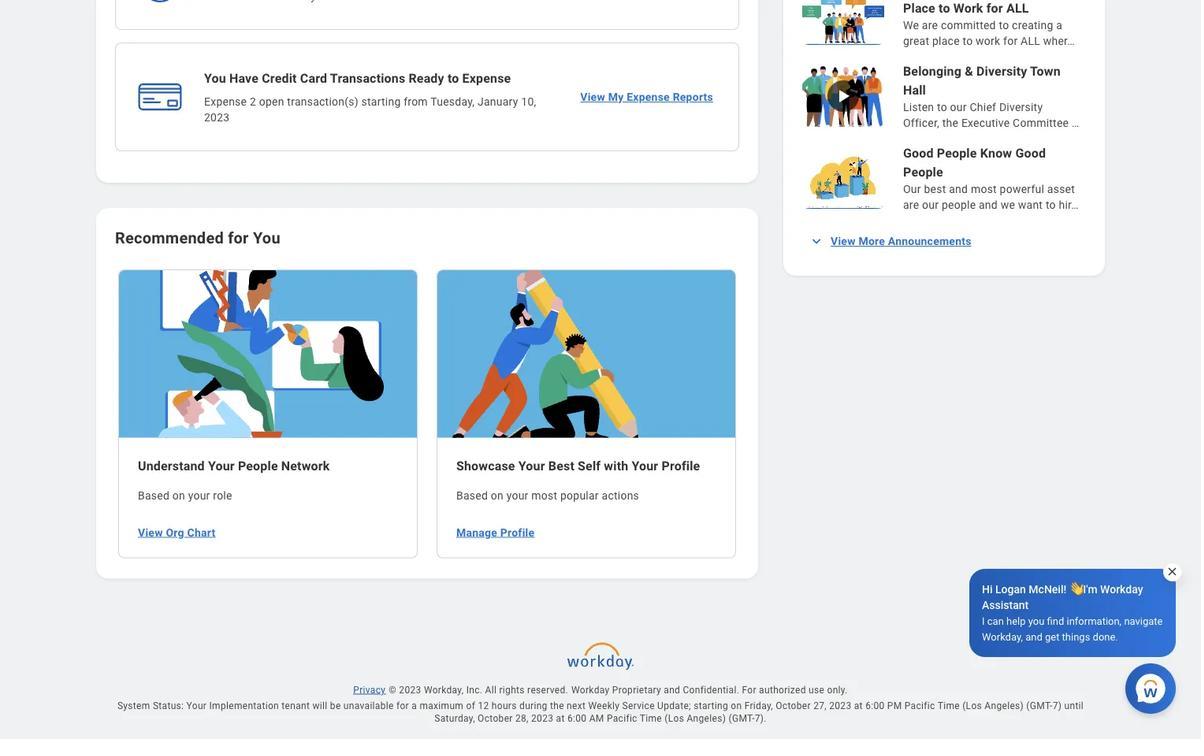 Task type: vqa. For each thing, say whether or not it's contained in the screenshot.
sort Icon
no



Task type: locate. For each thing, give the bounding box(es) containing it.
my
[[608, 91, 624, 104]]

time right pm
[[938, 701, 960, 712]]

0 vertical spatial workday
[[1101, 583, 1144, 596]]

update;
[[658, 701, 691, 712]]

most
[[971, 183, 997, 196], [532, 490, 558, 503]]

1 based from the left
[[138, 490, 170, 503]]

angeles) left 7)
[[985, 701, 1024, 712]]

based down understand
[[138, 490, 170, 503]]

at down the reserved.
[[556, 714, 565, 725]]

our down best
[[923, 199, 939, 212]]

you have credit card transactions ready to expense
[[204, 71, 511, 86]]

people
[[937, 146, 977, 161], [904, 165, 944, 180], [238, 459, 278, 474]]

until
[[1065, 701, 1084, 712]]

people
[[942, 199, 976, 212]]

0 horizontal spatial the
[[550, 701, 564, 712]]

1 vertical spatial (gmt-
[[729, 714, 755, 725]]

are right we
[[922, 19, 938, 32]]

1 horizontal spatial expense
[[463, 71, 511, 86]]

0 horizontal spatial your
[[188, 490, 210, 503]]

1 horizontal spatial are
[[922, 19, 938, 32]]

0 horizontal spatial pacific
[[607, 714, 638, 725]]

expense inside expense 2 open transaction(s) starting from tuesday, january 10, 2023
[[204, 95, 247, 108]]

0 vertical spatial pacific
[[905, 701, 936, 712]]

all down creating
[[1021, 35, 1041, 48]]

based for understand your people network
[[138, 490, 170, 503]]

listen
[[904, 101, 935, 114]]

0 horizontal spatial workday,
[[424, 685, 464, 696]]

0 vertical spatial people
[[937, 146, 977, 161]]

wher
[[1044, 35, 1068, 48]]

card
[[300, 71, 327, 86]]

1 horizontal spatial at
[[855, 701, 863, 712]]

(los down update;
[[665, 714, 685, 725]]

want
[[1019, 199, 1043, 212]]

a inside place to work for all we are committed to creating a great place to work for all wher …
[[1057, 19, 1063, 32]]

org
[[166, 527, 184, 540]]

most inside the recommended for you list
[[532, 490, 558, 503]]

on down showcase
[[491, 490, 504, 503]]

0 horizontal spatial our
[[923, 199, 939, 212]]

0 horizontal spatial at
[[556, 714, 565, 725]]

2023 right ©
[[399, 685, 422, 696]]

workday
[[1101, 583, 1144, 596], [572, 685, 610, 696]]

from
[[404, 95, 428, 108]]

all
[[485, 685, 497, 696]]

1 horizontal spatial your
[[507, 490, 529, 503]]

0 vertical spatial diversity
[[977, 64, 1028, 79]]

view more announcements button
[[803, 226, 981, 257]]

view left my
[[581, 91, 606, 104]]

0 vertical spatial october
[[776, 701, 811, 712]]

1 horizontal spatial starting
[[694, 701, 729, 712]]

28,
[[516, 714, 529, 725]]

people left know
[[937, 146, 977, 161]]

2023 inside expense 2 open transaction(s) starting from tuesday, january 10, 2023
[[204, 111, 230, 124]]

pacific
[[905, 701, 936, 712], [607, 714, 638, 725]]

open
[[259, 95, 284, 108]]

0 vertical spatial the
[[943, 117, 959, 130]]

workday, down the can
[[982, 631, 1023, 643]]

1 vertical spatial our
[[923, 199, 939, 212]]

and inside privacy © 2023 workday, inc. all rights reserved. workday proprietary and confidential. for authorized use only. system status: your implementation tenant will be unavailable for a maximum of 12 hours during the next weekly service update; starting on friday, october 27, 2023 at 6:00 pm pacific time (los angeles) (gmt-7) until saturday, october 28, 2023 at 6:00 am pacific time (los angeles) (gmt-7).
[[664, 685, 681, 696]]

1 vertical spatial a
[[412, 701, 417, 712]]

most up 'people'
[[971, 183, 997, 196]]

starting
[[362, 95, 401, 108], [694, 701, 729, 712]]

for down ©
[[397, 701, 409, 712]]

1 horizontal spatial our
[[951, 101, 967, 114]]

1 vertical spatial (los
[[665, 714, 685, 725]]

based for showcase your best self with your profile
[[457, 490, 488, 503]]

understand your people network
[[138, 459, 330, 474]]

the inside privacy © 2023 workday, inc. all rights reserved. workday proprietary and confidential. for authorized use only. system status: your implementation tenant will be unavailable for a maximum of 12 hours during the next weekly service update; starting on friday, october 27, 2023 at 6:00 pm pacific time (los angeles) (gmt-7) until saturday, october 28, 2023 at 6:00 am pacific time (los angeles) (gmt-7).
[[550, 701, 564, 712]]

1 vertical spatial view
[[831, 235, 856, 248]]

the
[[943, 117, 959, 130], [550, 701, 564, 712]]

6:00
[[866, 701, 885, 712], [568, 714, 587, 725]]

6:00 down the next
[[568, 714, 587, 725]]

2 your from the left
[[507, 490, 529, 503]]

1 vertical spatial time
[[640, 714, 662, 725]]

1 horizontal spatial pacific
[[905, 701, 936, 712]]

(gmt- left until
[[1027, 701, 1053, 712]]

0 vertical spatial workday,
[[982, 631, 1023, 643]]

1 horizontal spatial workday,
[[982, 631, 1023, 643]]

0 horizontal spatial expense
[[204, 95, 247, 108]]

0 horizontal spatial angeles)
[[687, 714, 726, 725]]

1 vertical spatial workday,
[[424, 685, 464, 696]]

belonging & diversity town hall listen to our chief diversity officer, the executive committee …
[[904, 64, 1080, 130]]

0 vertical spatial angeles)
[[985, 701, 1024, 712]]

media play image
[[834, 87, 853, 106]]

0 horizontal spatial october
[[478, 714, 513, 725]]

popular
[[561, 490, 599, 503]]

1 horizontal spatial time
[[938, 701, 960, 712]]

understand
[[138, 459, 205, 474]]

town
[[1031, 64, 1061, 79]]

you
[[204, 71, 226, 86], [253, 229, 281, 248]]

help
[[1007, 615, 1026, 627]]

committed
[[941, 19, 996, 32]]

a
[[1057, 19, 1063, 32], [412, 701, 417, 712]]

pacific down service
[[607, 714, 638, 725]]

time down service
[[640, 714, 662, 725]]

pacific right pm
[[905, 701, 936, 712]]

2 good from the left
[[1016, 146, 1046, 161]]

and up update;
[[664, 685, 681, 696]]

good
[[904, 146, 934, 161], [1016, 146, 1046, 161]]

6:00 left pm
[[866, 701, 885, 712]]

0 vertical spatial are
[[922, 19, 938, 32]]

starting down transactions
[[362, 95, 401, 108]]

and left we
[[979, 199, 998, 212]]

based on your most popular actions
[[457, 490, 640, 503]]

profile right with
[[662, 459, 701, 474]]

work
[[976, 35, 1001, 48]]

0 horizontal spatial good
[[904, 146, 934, 161]]

at
[[855, 701, 863, 712], [556, 714, 565, 725]]

7)
[[1053, 701, 1062, 712]]

0 vertical spatial …
[[1068, 35, 1075, 48]]

0 vertical spatial our
[[951, 101, 967, 114]]

diversity
[[977, 64, 1028, 79], [1000, 101, 1043, 114]]

2023 down the only.
[[830, 701, 852, 712]]

on down understand
[[172, 490, 185, 503]]

0 vertical spatial view
[[581, 91, 606, 104]]

people inside the recommended for you list
[[238, 459, 278, 474]]

view left org
[[138, 527, 163, 540]]

our
[[951, 101, 967, 114], [923, 199, 939, 212]]

workday up weekly
[[572, 685, 610, 696]]

your
[[208, 459, 235, 474], [519, 459, 545, 474], [632, 459, 659, 474], [187, 701, 207, 712]]

0 horizontal spatial view
[[138, 527, 163, 540]]

good down committee at the right of page
[[1016, 146, 1046, 161]]

expense left 2 on the left top of the page
[[204, 95, 247, 108]]

1 vertical spatial at
[[556, 714, 565, 725]]

1 horizontal spatial profile
[[662, 459, 701, 474]]

1 vertical spatial …
[[1072, 117, 1080, 130]]

0 horizontal spatial are
[[904, 199, 920, 212]]

0 vertical spatial most
[[971, 183, 997, 196]]

0 horizontal spatial 6:00
[[568, 714, 587, 725]]

0 vertical spatial a
[[1057, 19, 1063, 32]]

2 vertical spatial view
[[138, 527, 163, 540]]

0 vertical spatial time
[[938, 701, 960, 712]]

1 horizontal spatial based
[[457, 490, 488, 503]]

0 horizontal spatial profile
[[501, 527, 535, 540]]

1 vertical spatial diversity
[[1000, 101, 1043, 114]]

know
[[981, 146, 1013, 161]]

view right chevron down small icon
[[831, 235, 856, 248]]

angeles)
[[985, 701, 1024, 712], [687, 714, 726, 725]]

0 vertical spatial starting
[[362, 95, 401, 108]]

officer,
[[904, 117, 940, 130]]

2 horizontal spatial view
[[831, 235, 856, 248]]

1 horizontal spatial view
[[581, 91, 606, 104]]

7).
[[755, 714, 767, 725]]

diversity up committee at the right of page
[[1000, 101, 1043, 114]]

1 horizontal spatial 6:00
[[866, 701, 885, 712]]

… inside place to work for all we are committed to creating a great place to work for all wher …
[[1068, 35, 1075, 48]]

starting inside privacy © 2023 workday, inc. all rights reserved. workday proprietary and confidential. for authorized use only. system status: your implementation tenant will be unavailable for a maximum of 12 hours during the next weekly service update; starting on friday, october 27, 2023 at 6:00 pm pacific time (los angeles) (gmt-7) until saturday, october 28, 2023 at 6:00 am pacific time (los angeles) (gmt-7).
[[694, 701, 729, 712]]

confidential.
[[683, 685, 740, 696]]

on inside privacy © 2023 workday, inc. all rights reserved. workday proprietary and confidential. for authorized use only. system status: your implementation tenant will be unavailable for a maximum of 12 hours during the next weekly service update; starting on friday, october 27, 2023 at 6:00 pm pacific time (los angeles) (gmt-7) until saturday, october 28, 2023 at 6:00 am pacific time (los angeles) (gmt-7).
[[731, 701, 742, 712]]

workday, up maximum
[[424, 685, 464, 696]]

0 horizontal spatial on
[[172, 490, 185, 503]]

angeles) down confidential.
[[687, 714, 726, 725]]

recommended for you list
[[109, 268, 746, 561]]

view for understand your people network
[[138, 527, 163, 540]]

expense 2 open transaction(s) starting from tuesday, january 10, 2023
[[204, 95, 537, 124]]

(gmt- down friday, at the bottom right of the page
[[729, 714, 755, 725]]

2 horizontal spatial on
[[731, 701, 742, 712]]

the right officer,
[[943, 117, 959, 130]]

1 horizontal spatial the
[[943, 117, 959, 130]]

on for understand
[[172, 490, 185, 503]]

manage
[[457, 527, 498, 540]]

manage profile
[[457, 527, 535, 540]]

to inside good people know good people our best and most powerful asset are our people and we want to hir …
[[1046, 199, 1056, 212]]

manage profile button
[[450, 517, 541, 549]]

profile right manage
[[501, 527, 535, 540]]

2 based from the left
[[457, 490, 488, 503]]

0 horizontal spatial most
[[532, 490, 558, 503]]

1 horizontal spatial october
[[776, 701, 811, 712]]

expense
[[463, 71, 511, 86], [627, 91, 670, 104], [204, 95, 247, 108]]

0 vertical spatial you
[[204, 71, 226, 86]]

your left role
[[188, 490, 210, 503]]

1 vertical spatial the
[[550, 701, 564, 712]]

view for you have credit card transactions ready to expense
[[581, 91, 606, 104]]

0 horizontal spatial a
[[412, 701, 417, 712]]

diversity right &
[[977, 64, 1028, 79]]

a left maximum
[[412, 701, 417, 712]]

0 horizontal spatial you
[[204, 71, 226, 86]]

1 horizontal spatial (gmt-
[[1027, 701, 1053, 712]]

profile inside button
[[501, 527, 535, 540]]

october down hours
[[478, 714, 513, 725]]

… inside belonging & diversity town hall listen to our chief diversity officer, the executive committee …
[[1072, 117, 1080, 130]]

1 vertical spatial workday
[[572, 685, 610, 696]]

and inside hi logan mcneil! 👋 i'm workday assistant i can help you find information, navigate workday, and get things done.
[[1026, 631, 1043, 643]]

be
[[330, 701, 341, 712]]

1 horizontal spatial angeles)
[[985, 701, 1024, 712]]

most down best
[[532, 490, 558, 503]]

recommended for you
[[115, 229, 281, 248]]

2023 down have
[[204, 111, 230, 124]]

workday, inside hi logan mcneil! 👋 i'm workday assistant i can help you find information, navigate workday, and get things done.
[[982, 631, 1023, 643]]

1 vertical spatial starting
[[694, 701, 729, 712]]

workday right i'm
[[1101, 583, 1144, 596]]

get
[[1046, 631, 1060, 643]]

2023
[[204, 111, 230, 124], [399, 685, 422, 696], [830, 701, 852, 712], [531, 714, 554, 725]]

showcase your best self with your profile
[[457, 459, 701, 474]]

0 horizontal spatial starting
[[362, 95, 401, 108]]

our inside good people know good people our best and most powerful asset are our people and we want to hir …
[[923, 199, 939, 212]]

and down the you
[[1026, 631, 1043, 643]]

1 horizontal spatial workday
[[1101, 583, 1144, 596]]

of
[[466, 701, 476, 712]]

2 horizontal spatial expense
[[627, 91, 670, 104]]

1 your from the left
[[188, 490, 210, 503]]

your inside privacy © 2023 workday, inc. all rights reserved. workday proprietary and confidential. for authorized use only. system status: your implementation tenant will be unavailable for a maximum of 12 hours during the next weekly service update; starting on friday, october 27, 2023 at 6:00 pm pacific time (los angeles) (gmt-7) until saturday, october 28, 2023 at 6:00 am pacific time (los angeles) (gmt-7).
[[187, 701, 207, 712]]

at left pm
[[855, 701, 863, 712]]

expense right my
[[627, 91, 670, 104]]

view my expense reports button
[[574, 82, 720, 113]]

1 vertical spatial october
[[478, 714, 513, 725]]

your right status: at left
[[187, 701, 207, 712]]

announcements
[[888, 235, 972, 248]]

1 vertical spatial you
[[253, 229, 281, 248]]

your for showcase
[[507, 490, 529, 503]]

to right listen
[[938, 101, 948, 114]]

footer
[[71, 636, 1131, 740]]

all up creating
[[1007, 1, 1029, 16]]

2 vertical spatial people
[[238, 459, 278, 474]]

1 horizontal spatial a
[[1057, 19, 1063, 32]]

1 vertical spatial most
[[532, 490, 558, 503]]

to down committed
[[963, 35, 973, 48]]

october down authorized
[[776, 701, 811, 712]]

0 horizontal spatial based
[[138, 490, 170, 503]]

1 vertical spatial 6:00
[[568, 714, 587, 725]]

1 vertical spatial all
[[1021, 35, 1041, 48]]

your left best
[[519, 459, 545, 474]]

credit
[[262, 71, 297, 86]]

good people know good people our best and most powerful asset are our people and we want to hir …
[[904, 146, 1079, 212]]

view inside the recommended for you list
[[138, 527, 163, 540]]

1 horizontal spatial most
[[971, 183, 997, 196]]

hours
[[492, 701, 517, 712]]

0 horizontal spatial time
[[640, 714, 662, 725]]

our inside belonging & diversity town hall listen to our chief diversity officer, the executive committee …
[[951, 101, 967, 114]]

1 horizontal spatial on
[[491, 490, 504, 503]]

(gmt-
[[1027, 701, 1053, 712], [729, 714, 755, 725]]

january
[[478, 95, 519, 108]]

expense up january
[[463, 71, 511, 86]]

0 vertical spatial (los
[[963, 701, 983, 712]]

you
[[1029, 615, 1045, 627]]

0 vertical spatial at
[[855, 701, 863, 712]]

(los right pm
[[963, 701, 983, 712]]

1 horizontal spatial good
[[1016, 146, 1046, 161]]

your up manage profile button
[[507, 490, 529, 503]]

on left friday, at the bottom right of the page
[[731, 701, 742, 712]]

good down officer,
[[904, 146, 934, 161]]

starting down confidential.
[[694, 701, 729, 712]]

a up wher at top
[[1057, 19, 1063, 32]]

1 vertical spatial are
[[904, 199, 920, 212]]

x image
[[1167, 566, 1179, 578]]

to left hir
[[1046, 199, 1056, 212]]

hall
[[904, 83, 926, 98]]

based down showcase
[[457, 490, 488, 503]]

0 horizontal spatial workday
[[572, 685, 610, 696]]

on for showcase
[[491, 490, 504, 503]]

to
[[939, 1, 951, 16], [999, 19, 1010, 32], [963, 35, 973, 48], [448, 71, 459, 86], [938, 101, 948, 114], [1046, 199, 1056, 212]]

our left chief
[[951, 101, 967, 114]]

proprietary
[[612, 685, 662, 696]]

2 vertical spatial …
[[1072, 199, 1079, 212]]

people up our
[[904, 165, 944, 180]]

rights
[[499, 685, 525, 696]]

the down the reserved.
[[550, 701, 564, 712]]

1 vertical spatial profile
[[501, 527, 535, 540]]

the inside belonging & diversity town hall listen to our chief diversity officer, the executive committee …
[[943, 117, 959, 130]]

are down our
[[904, 199, 920, 212]]

people left network on the bottom left of page
[[238, 459, 278, 474]]

0 horizontal spatial (gmt-
[[729, 714, 755, 725]]



Task type: describe. For each thing, give the bounding box(es) containing it.
based on your role
[[138, 490, 232, 503]]

we
[[1001, 199, 1016, 212]]

great
[[904, 35, 930, 48]]

service
[[623, 701, 655, 712]]

can
[[988, 615, 1004, 627]]

for right work at the right top of the page
[[987, 1, 1004, 16]]

… inside good people know good people our best and most powerful asset are our people and we want to hir …
[[1072, 199, 1079, 212]]

workday inside privacy © 2023 workday, inc. all rights reserved. workday proprietary and confidential. for authorized use only. system status: your implementation tenant will be unavailable for a maximum of 12 hours during the next weekly service update; starting on friday, october 27, 2023 at 6:00 pm pacific time (los angeles) (gmt-7) until saturday, october 28, 2023 at 6:00 am pacific time (los angeles) (gmt-7).
[[572, 685, 610, 696]]

i'm
[[1084, 583, 1098, 596]]

workday, inside privacy © 2023 workday, inc. all rights reserved. workday proprietary and confidential. for authorized use only. system status: your implementation tenant will be unavailable for a maximum of 12 hours during the next weekly service update; starting on friday, october 27, 2023 at 6:00 pm pacific time (los angeles) (gmt-7) until saturday, october 28, 2023 at 6:00 am pacific time (los angeles) (gmt-7).
[[424, 685, 464, 696]]

to up tuesday,
[[448, 71, 459, 86]]

your right with
[[632, 459, 659, 474]]

view org chart button
[[132, 517, 222, 549]]

a inside privacy © 2023 workday, inc. all rights reserved. workday proprietary and confidential. for authorized use only. system status: your implementation tenant will be unavailable for a maximum of 12 hours during the next weekly service update; starting on friday, october 27, 2023 at 6:00 pm pacific time (los angeles) (gmt-7) until saturday, october 28, 2023 at 6:00 am pacific time (los angeles) (gmt-7).
[[412, 701, 417, 712]]

i
[[982, 615, 985, 627]]

asset
[[1048, 183, 1076, 196]]

10,
[[521, 95, 537, 108]]

will
[[313, 701, 328, 712]]

privacy
[[354, 685, 386, 696]]

for
[[742, 685, 757, 696]]

inc.
[[467, 685, 483, 696]]

transaction(s)
[[287, 95, 359, 108]]

more
[[859, 235, 886, 248]]

reports
[[673, 91, 714, 104]]

belonging
[[904, 64, 962, 79]]

1 good from the left
[[904, 146, 934, 161]]

unavailable
[[344, 701, 394, 712]]

actions
[[602, 490, 640, 503]]

view my expense reports
[[581, 91, 714, 104]]

most inside good people know good people our best and most powerful asset are our people and we want to hir …
[[971, 183, 997, 196]]

hir
[[1059, 199, 1072, 212]]

chart
[[187, 527, 216, 540]]

best
[[549, 459, 575, 474]]

0 vertical spatial (gmt-
[[1027, 701, 1053, 712]]

recommended
[[115, 229, 224, 248]]

place to work for all we are committed to creating a great place to work for all wher …
[[904, 1, 1075, 48]]

our
[[904, 183, 922, 196]]

network
[[281, 459, 330, 474]]

tenant
[[282, 701, 310, 712]]

to inside belonging & diversity town hall listen to our chief diversity officer, the executive committee …
[[938, 101, 948, 114]]

authorized
[[759, 685, 806, 696]]

chevron down small image
[[809, 234, 825, 250]]

1 horizontal spatial (los
[[963, 701, 983, 712]]

committee
[[1013, 117, 1069, 130]]

are inside good people know good people our best and most powerful asset are our people and we want to hir …
[[904, 199, 920, 212]]

1 vertical spatial angeles)
[[687, 714, 726, 725]]

things
[[1063, 631, 1091, 643]]

to up work
[[999, 19, 1010, 32]]

have
[[229, 71, 259, 86]]

0 vertical spatial 6:00
[[866, 701, 885, 712]]

hi
[[982, 583, 993, 596]]

are inside place to work for all we are committed to creating a great place to work for all wher …
[[922, 19, 938, 32]]

0 horizontal spatial (los
[[665, 714, 685, 725]]

and up 'people'
[[950, 183, 968, 196]]

maximum
[[420, 701, 464, 712]]

only.
[[828, 685, 848, 696]]

expense inside button
[[627, 91, 670, 104]]

place
[[904, 1, 936, 16]]

2023 down during
[[531, 714, 554, 725]]

self
[[578, 459, 601, 474]]

work
[[954, 1, 984, 16]]

for right work
[[1004, 35, 1018, 48]]

system
[[117, 701, 150, 712]]

privacy link
[[352, 685, 387, 697]]

hi logan mcneil! 👋 i'm workday assistant i can help you find information, navigate workday, and get things done.
[[982, 583, 1163, 643]]

information,
[[1067, 615, 1122, 627]]

your for understand
[[188, 490, 210, 503]]

find
[[1048, 615, 1065, 627]]

for right the 'recommended'
[[228, 229, 249, 248]]

tuesday,
[[431, 95, 475, 108]]

place
[[933, 35, 960, 48]]

implementation
[[209, 701, 279, 712]]

workday inside hi logan mcneil! 👋 i'm workday assistant i can help you find information, navigate workday, and get things done.
[[1101, 583, 1144, 596]]

0 vertical spatial all
[[1007, 1, 1029, 16]]

1 vertical spatial people
[[904, 165, 944, 180]]

ready
[[409, 71, 445, 86]]

use
[[809, 685, 825, 696]]

&
[[965, 64, 974, 79]]

chief
[[970, 101, 997, 114]]

1 vertical spatial pacific
[[607, 714, 638, 725]]

best
[[925, 183, 947, 196]]

reserved.
[[528, 685, 569, 696]]

privacy © 2023 workday, inc. all rights reserved. workday proprietary and confidential. for authorized use only. system status: your implementation tenant will be unavailable for a maximum of 12 hours during the next weekly service update; starting on friday, october 27, 2023 at 6:00 pm pacific time (los angeles) (gmt-7) until saturday, october 28, 2023 at 6:00 am pacific time (los angeles) (gmt-7).
[[117, 685, 1084, 725]]

starting inside expense 2 open transaction(s) starting from tuesday, january 10, 2023
[[362, 95, 401, 108]]

assistant
[[982, 599, 1029, 612]]

next
[[567, 701, 586, 712]]

footer containing privacy © 2023 workday, inc. all rights reserved. workday proprietary and confidential. for authorized use only. system status: your implementation tenant will be unavailable for a maximum of 12 hours during the next weekly service update; starting on friday, october 27, 2023 at 6:00 pm pacific time (los angeles) (gmt-7) until saturday, october 28, 2023 at 6:00 am pacific time (los angeles) (gmt-7).
[[71, 636, 1131, 740]]

we
[[904, 19, 919, 32]]

view org chart
[[138, 527, 216, 540]]

view more announcements
[[831, 235, 972, 248]]

status:
[[153, 701, 184, 712]]

for inside privacy © 2023 workday, inc. all rights reserved. workday proprietary and confidential. for authorized use only. system status: your implementation tenant will be unavailable for a maximum of 12 hours during the next weekly service update; starting on friday, october 27, 2023 at 6:00 pm pacific time (los angeles) (gmt-7) until saturday, october 28, 2023 at 6:00 am pacific time (los angeles) (gmt-7).
[[397, 701, 409, 712]]

👋
[[1070, 583, 1081, 596]]

©
[[389, 685, 397, 696]]

1 horizontal spatial you
[[253, 229, 281, 248]]

to left work at the right top of the page
[[939, 1, 951, 16]]

0 vertical spatial profile
[[662, 459, 701, 474]]

am
[[590, 714, 604, 725]]

navigate
[[1125, 615, 1163, 627]]

powerful
[[1000, 183, 1045, 196]]

saturday,
[[435, 714, 475, 725]]

your up role
[[208, 459, 235, 474]]

role
[[213, 490, 232, 503]]

12
[[478, 701, 489, 712]]

2
[[250, 95, 256, 108]]

showcase
[[457, 459, 515, 474]]

logan
[[996, 583, 1027, 596]]

transactions
[[330, 71, 406, 86]]



